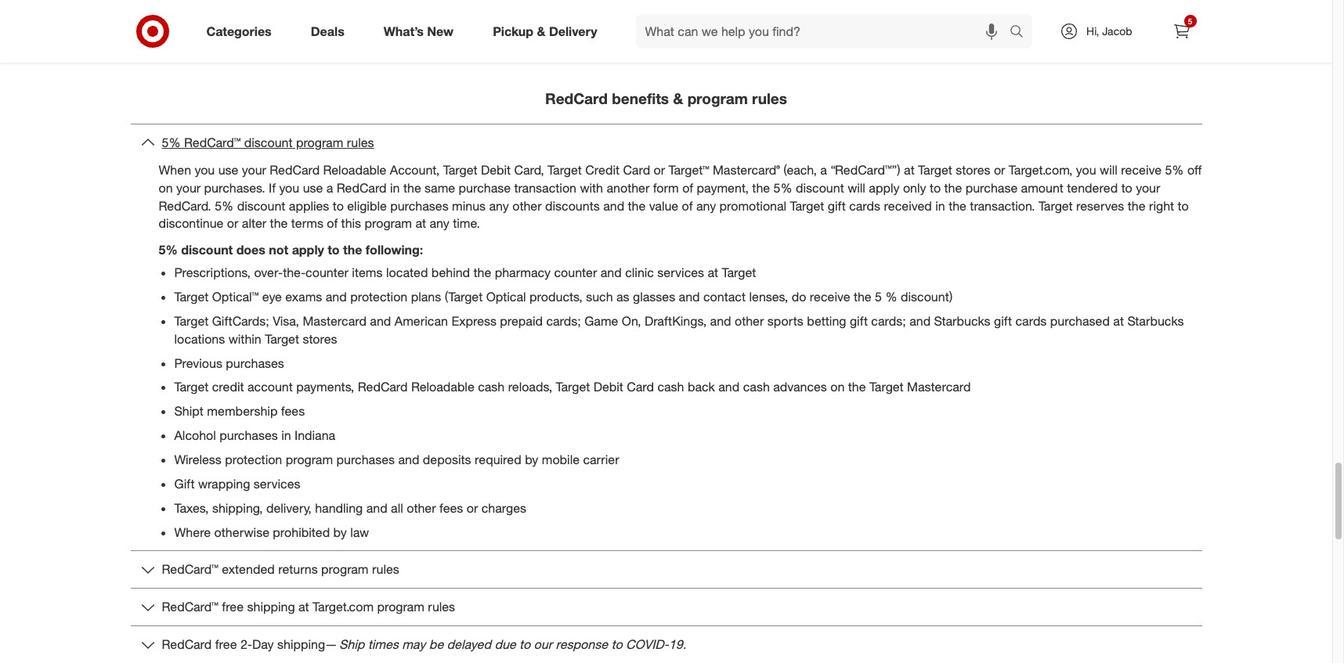 Task type: describe. For each thing, give the bounding box(es) containing it.
form
[[653, 180, 679, 196]]

be
[[429, 637, 444, 653]]

the-
[[283, 265, 306, 281]]

may
[[402, 637, 426, 653]]

the left transaction. on the right top of page
[[949, 198, 967, 214]]

reloadable for account,
[[323, 162, 387, 178]]

required
[[475, 452, 522, 468]]

day
[[252, 637, 274, 653]]

as
[[617, 289, 630, 305]]

only
[[904, 180, 927, 196]]

1 counter from the left
[[306, 265, 349, 281]]

purchases down within
[[226, 356, 284, 371]]

wireless protection program purchases and deposits required by mobile carrier
[[174, 452, 620, 468]]

0 vertical spatial a
[[821, 162, 828, 178]]

categories
[[207, 23, 272, 39]]

our
[[534, 637, 553, 653]]

2 horizontal spatial gift
[[995, 313, 1013, 329]]

and right exams
[[326, 289, 347, 305]]

card,
[[515, 162, 544, 178]]

1 horizontal spatial will
[[1100, 162, 1118, 178]]

0 vertical spatial &
[[537, 23, 546, 39]]

1 vertical spatial use
[[303, 180, 323, 196]]

deposits
[[423, 452, 471, 468]]

discounts
[[546, 198, 600, 214]]

0 horizontal spatial in
[[281, 428, 291, 444]]

exams
[[285, 289, 322, 305]]

1 vertical spatial receive
[[810, 289, 851, 305]]

2 horizontal spatial any
[[697, 198, 716, 214]]

terms
[[291, 216, 324, 232]]

prepaid
[[500, 313, 543, 329]]

target giftcards; visa, mastercard and american express prepaid cards; game on, draftkings, and other sports betting gift cards; and starbucks gift cards purchased at starbucks locations within target stores
[[174, 313, 1185, 347]]

delivery
[[549, 23, 598, 39]]

clinic
[[626, 265, 654, 281]]

delivery,
[[266, 501, 312, 516]]

carrier
[[583, 452, 620, 468]]

wireless
[[174, 452, 222, 468]]

other inside when you use your redcard reloadable account, target debit card, target credit card or target™ mastercard® (each, a "redcard™") at target stores or target.com, you will receive 5% off on your purchases. if you use a redcard in the same purchase transaction with another form of payment, the 5% discount will apply only to the purchase amount tendered to your redcard. 5% discount applies to eligible purchases minus any other discounts and the value of any promotional target gift cards received in the transaction. target reserves the right to discontinue or alter the terms of this program at any time.
[[513, 198, 542, 214]]

credit
[[212, 380, 244, 395]]

where otherwise prohibited by law
[[174, 525, 369, 540]]

0 horizontal spatial by
[[334, 525, 347, 540]]

at up "only"
[[904, 162, 915, 178]]

optical™
[[212, 289, 259, 305]]

the right "only"
[[945, 180, 963, 196]]

1 horizontal spatial protection
[[350, 289, 408, 305]]

hi, jacob
[[1087, 24, 1133, 38]]

redcard™ extended returns program rules button
[[130, 552, 1203, 589]]

within
[[229, 331, 262, 347]]

draftkings,
[[645, 313, 707, 329]]

categories link
[[193, 14, 291, 49]]

1 starbucks from the left
[[935, 313, 991, 329]]

deals link
[[298, 14, 364, 49]]

program up 5% redcard™ discount program rules dropdown button
[[688, 89, 748, 108]]

the left right
[[1128, 198, 1146, 214]]

other inside target giftcards; visa, mastercard and american express prepaid cards; game on, draftkings, and other sports betting gift cards; and starbucks gift cards purchased at starbucks locations within target stores
[[735, 313, 764, 329]]

at inside dropdown button
[[299, 600, 309, 615]]

1 horizontal spatial debit
[[594, 380, 624, 395]]

redcard™ free shipping at target.com program rules button
[[130, 590, 1203, 626]]

taxes,
[[174, 501, 209, 516]]

5 link
[[1165, 14, 1199, 49]]

5% down purchases.
[[215, 198, 234, 214]]

rules up "be"
[[428, 600, 455, 615]]

0 vertical spatial of
[[683, 180, 694, 196]]

1 purchase from the left
[[459, 180, 511, 196]]

1 vertical spatial of
[[682, 198, 693, 214]]

pharmacy
[[495, 265, 551, 281]]

behind
[[432, 265, 470, 281]]

0 horizontal spatial use
[[218, 162, 239, 178]]

2 cards; from the left
[[872, 313, 907, 329]]

0 horizontal spatial any
[[430, 216, 450, 232]]

with
[[580, 180, 603, 196]]

sports
[[768, 313, 804, 329]]

target optical™ eye exams and protection plans (target optical products, such as glasses and contact lenses, do receive the 5 % discount)
[[174, 289, 953, 305]]

pickup & delivery link
[[480, 14, 617, 49]]

extended
[[222, 562, 275, 578]]

0 horizontal spatial your
[[176, 180, 201, 196]]

What can we help you find? suggestions appear below search field
[[636, 14, 1014, 49]]

2 cash from the left
[[658, 380, 685, 395]]

5% redcard™ discount program rules
[[162, 135, 374, 150]]

what's new
[[384, 23, 454, 39]]

law
[[350, 525, 369, 540]]

2 vertical spatial of
[[327, 216, 338, 232]]

not
[[269, 242, 289, 258]]

contact
[[704, 289, 746, 305]]

apply inside when you use your redcard reloadable account, target debit card, target credit card or target™ mastercard® (each, a "redcard™") at target stores or target.com, you will receive 5% off on your purchases. if you use a redcard in the same purchase transaction with another form of payment, the 5% discount will apply only to the purchase amount tendered to your redcard. 5% discount applies to eligible purchases minus any other discounts and the value of any promotional target gift cards received in the transaction. target reserves the right to discontinue or alter the terms of this program at any time.
[[869, 180, 900, 196]]

program down 'indiana' at the bottom left of the page
[[286, 452, 333, 468]]

discount inside dropdown button
[[244, 135, 293, 150]]

or left alter
[[227, 216, 239, 232]]

at up following:
[[416, 216, 426, 232]]

due
[[495, 637, 516, 653]]

discount up prescriptions,
[[181, 242, 233, 258]]

or left charges
[[467, 501, 478, 516]]

purchases up taxes, shipping, delivery, handling and all other fees or charges
[[337, 452, 395, 468]]

lenses,
[[750, 289, 789, 305]]

and left american
[[370, 313, 391, 329]]

gift
[[174, 476, 195, 492]]

another
[[607, 180, 650, 196]]

and up draftkings,
[[679, 289, 700, 305]]

redcard up eligible
[[337, 180, 387, 196]]

program up may at left bottom
[[377, 600, 425, 615]]

5% down discontinue
[[159, 242, 178, 258]]

or up form
[[654, 162, 665, 178]]

at inside target giftcards; visa, mastercard and american express prepaid cards; game on, draftkings, and other sports betting gift cards; and starbucks gift cards purchased at starbucks locations within target stores
[[1114, 313, 1125, 329]]

program up applies
[[296, 135, 344, 150]]

target credit account payments, redcard reloadable cash reloads, target debit card cash back and cash advances on the target mastercard
[[174, 380, 971, 395]]

1 horizontal spatial 5
[[1189, 16, 1193, 26]]

credit
[[586, 162, 620, 178]]

program inside when you use your redcard reloadable account, target debit card, target credit card or target™ mastercard® (each, a "redcard™") at target stores or target.com, you will receive 5% off on your purchases. if you use a redcard in the same purchase transaction with another form of payment, the 5% discount will apply only to the purchase amount tendered to your redcard. 5% discount applies to eligible purchases minus any other discounts and the value of any promotional target gift cards received in the transaction. target reserves the right to discontinue or alter the terms of this program at any time.
[[365, 216, 412, 232]]

eye
[[262, 289, 282, 305]]

minus
[[452, 198, 486, 214]]

prescriptions,
[[174, 265, 251, 281]]

1 vertical spatial on
[[831, 380, 845, 395]]

discount up alter
[[237, 198, 286, 214]]

do
[[792, 289, 807, 305]]

debit inside when you use your redcard reloadable account, target debit card, target credit card or target™ mastercard® (each, a "redcard™") at target stores or target.com, you will receive 5% off on your purchases. if you use a redcard in the same purchase transaction with another form of payment, the 5% discount will apply only to the purchase amount tendered to your redcard. 5% discount applies to eligible purchases minus any other discounts and the value of any promotional target gift cards received in the transaction. target reserves the right to discontinue or alter the terms of this program at any time.
[[481, 162, 511, 178]]

same
[[425, 180, 455, 196]]

1 horizontal spatial you
[[279, 180, 300, 196]]

payment,
[[697, 180, 749, 196]]

redcard left 2-
[[162, 637, 212, 653]]

payments,
[[296, 380, 354, 395]]

1 horizontal spatial any
[[489, 198, 509, 214]]

redcard™ extended returns program rules
[[162, 562, 399, 578]]

locations
[[174, 331, 225, 347]]

the right alter
[[270, 216, 288, 232]]

target.com,
[[1009, 162, 1073, 178]]

1 vertical spatial 5
[[875, 289, 882, 305]]

target™
[[669, 162, 710, 178]]

0 horizontal spatial protection
[[225, 452, 282, 468]]

rules for redcard™ extended returns program rules
[[372, 562, 399, 578]]

items
[[352, 265, 383, 281]]

and left deposits on the bottom
[[398, 452, 420, 468]]

discontinue
[[159, 216, 224, 232]]

1 vertical spatial mastercard
[[908, 380, 971, 395]]

and down discount)
[[910, 313, 931, 329]]

receive inside when you use your redcard reloadable account, target debit card, target credit card or target™ mastercard® (each, a "redcard™") at target stores or target.com, you will receive 5% off on your purchases. if you use a redcard in the same purchase transaction with another form of payment, the 5% discount will apply only to the purchase amount tendered to your redcard. 5% discount applies to eligible purchases minus any other discounts and the value of any promotional target gift cards received in the transaction. target reserves the right to discontinue or alter the terms of this program at any time.
[[1122, 162, 1162, 178]]

ship
[[339, 637, 365, 653]]

rules for 5% redcard™ discount program rules
[[347, 135, 374, 150]]

1 horizontal spatial fees
[[440, 501, 463, 516]]

stores inside target giftcards; visa, mastercard and american express prepaid cards; game on, draftkings, and other sports betting gift cards; and starbucks gift cards purchased at starbucks locations within target stores
[[303, 331, 337, 347]]

and up such
[[601, 265, 622, 281]]

free for redcard™
[[222, 600, 244, 615]]

promotional
[[720, 198, 787, 214]]

handling
[[315, 501, 363, 516]]

2 horizontal spatial in
[[936, 198, 946, 214]]

redcard™ inside 5% redcard™ discount program rules dropdown button
[[184, 135, 241, 150]]

time.
[[453, 216, 480, 232]]

redcard.
[[159, 198, 211, 214]]

shipt membership fees
[[174, 404, 305, 420]]

purchases inside when you use your redcard reloadable account, target debit card, target credit card or target™ mastercard® (each, a "redcard™") at target stores or target.com, you will receive 5% off on your purchases. if you use a redcard in the same purchase transaction with another form of payment, the 5% discount will apply only to the purchase amount tendered to your redcard. 5% discount applies to eligible purchases minus any other discounts and the value of any promotional target gift cards received in the transaction. target reserves the right to discontinue or alter the terms of this program at any time.
[[390, 198, 449, 214]]



Task type: vqa. For each thing, say whether or not it's contained in the screenshot.
law
yes



Task type: locate. For each thing, give the bounding box(es) containing it.
0 horizontal spatial other
[[407, 501, 436, 516]]

0 vertical spatial shipping
[[247, 600, 295, 615]]

otherwise
[[214, 525, 270, 540]]

gift
[[828, 198, 846, 214], [850, 313, 868, 329], [995, 313, 1013, 329]]

counter up target optical™ eye exams and protection plans (target optical products, such as glasses and contact lenses, do receive the 5 % discount)
[[554, 265, 597, 281]]

amount
[[1022, 180, 1064, 196]]

rules up mastercard®
[[752, 89, 788, 108]]

2-
[[241, 637, 252, 653]]

mastercard inside target giftcards; visa, mastercard and american express prepaid cards; game on, draftkings, and other sports betting gift cards; and starbucks gift cards purchased at starbucks locations within target stores
[[303, 313, 367, 329]]

0 horizontal spatial cards;
[[547, 313, 581, 329]]

a up applies
[[327, 180, 333, 196]]

previous
[[174, 356, 223, 371]]

0 horizontal spatial you
[[195, 162, 215, 178]]

5 right jacob
[[1189, 16, 1193, 26]]

starbucks right purchased
[[1128, 313, 1185, 329]]

"redcard™")
[[831, 162, 901, 178]]

1 vertical spatial fees
[[440, 501, 463, 516]]

0 vertical spatial cards
[[850, 198, 881, 214]]

where
[[174, 525, 211, 540]]

& right benefits
[[673, 89, 684, 108]]

1 vertical spatial card
[[627, 380, 654, 395]]

american
[[395, 313, 448, 329]]

alcohol purchases in indiana
[[174, 428, 336, 444]]

all
[[391, 501, 403, 516]]

game
[[585, 313, 619, 329]]

redcard™ inside redcard™ extended returns program rules dropdown button
[[162, 562, 219, 578]]

by left 'law'
[[334, 525, 347, 540]]

0 vertical spatial use
[[218, 162, 239, 178]]

0 horizontal spatial a
[[327, 180, 333, 196]]

2 starbucks from the left
[[1128, 313, 1185, 329]]

1 cash from the left
[[478, 380, 505, 395]]

2 counter from the left
[[554, 265, 597, 281]]

will up the tendered
[[1100, 162, 1118, 178]]

1 horizontal spatial starbucks
[[1128, 313, 1185, 329]]

0 horizontal spatial cards
[[850, 198, 881, 214]]

redcard free 2-day shipping — ship times may be delayed due to our response to covid-19.
[[162, 637, 687, 653]]

1 vertical spatial redcard™
[[162, 562, 219, 578]]

gift wrapping services
[[174, 476, 301, 492]]

your up right
[[1137, 180, 1161, 196]]

0 horizontal spatial starbucks
[[935, 313, 991, 329]]

account
[[248, 380, 293, 395]]

you
[[195, 162, 215, 178], [1077, 162, 1097, 178], [279, 180, 300, 196]]

pickup
[[493, 23, 534, 39]]

prohibited
[[273, 525, 330, 540]]

0 vertical spatial other
[[513, 198, 542, 214]]

gift inside when you use your redcard reloadable account, target debit card, target credit card or target™ mastercard® (each, a "redcard™") at target stores or target.com, you will receive 5% off on your purchases. if you use a redcard in the same purchase transaction with another form of payment, the 5% discount will apply only to the purchase amount tendered to your redcard. 5% discount applies to eligible purchases minus any other discounts and the value of any promotional target gift cards received in the transaction. target reserves the right to discontinue or alter the terms of this program at any time.
[[828, 198, 846, 214]]

at down returns
[[299, 600, 309, 615]]

1 horizontal spatial mastercard
[[908, 380, 971, 395]]

1 horizontal spatial use
[[303, 180, 323, 196]]

1 vertical spatial services
[[254, 476, 301, 492]]

transaction.
[[971, 198, 1036, 214]]

0 vertical spatial reloadable
[[323, 162, 387, 178]]

card inside when you use your redcard reloadable account, target debit card, target credit card or target™ mastercard® (each, a "redcard™") at target stores or target.com, you will receive 5% off on your purchases. if you use a redcard in the same purchase transaction with another form of payment, the 5% discount will apply only to the purchase amount tendered to your redcard. 5% discount applies to eligible purchases minus any other discounts and the value of any promotional target gift cards received in the transaction. target reserves the right to discontinue or alter the terms of this program at any time.
[[623, 162, 651, 178]]

prescriptions, over-the-counter items located behind the pharmacy counter and clinic services at target
[[174, 265, 757, 281]]

0 horizontal spatial &
[[537, 23, 546, 39]]

on,
[[622, 313, 641, 329]]

1 horizontal spatial stores
[[956, 162, 991, 178]]

1 horizontal spatial cash
[[658, 380, 685, 395]]

and inside when you use your redcard reloadable account, target debit card, target credit card or target™ mastercard® (each, a "redcard™") at target stores or target.com, you will receive 5% off on your purchases. if you use a redcard in the same purchase transaction with another form of payment, the 5% discount will apply only to the purchase amount tendered to your redcard. 5% discount applies to eligible purchases minus any other discounts and the value of any promotional target gift cards received in the transaction. target reserves the right to discontinue or alter the terms of this program at any time.
[[604, 198, 625, 214]]

0 horizontal spatial cash
[[478, 380, 505, 395]]

target.com
[[313, 600, 374, 615]]

reloadable for cash
[[411, 380, 475, 395]]

debit down game
[[594, 380, 624, 395]]

1 vertical spatial &
[[673, 89, 684, 108]]

you right if
[[279, 180, 300, 196]]

5% inside dropdown button
[[162, 135, 181, 150]]

other
[[513, 198, 542, 214], [735, 313, 764, 329], [407, 501, 436, 516]]

1 horizontal spatial purchase
[[966, 180, 1018, 196]]

pickup & delivery
[[493, 23, 598, 39]]

benefits
[[612, 89, 669, 108]]

purchases down membership
[[220, 428, 278, 444]]

0 horizontal spatial fees
[[281, 404, 305, 420]]

cards down '"redcard™")'
[[850, 198, 881, 214]]

previous purchases
[[174, 356, 284, 371]]

5% up when at left top
[[162, 135, 181, 150]]

receive up betting
[[810, 289, 851, 305]]

free for redcard
[[215, 637, 237, 653]]

%
[[886, 289, 898, 305]]

free inside dropdown button
[[222, 600, 244, 615]]

of right the value
[[682, 198, 693, 214]]

0 horizontal spatial on
[[159, 180, 173, 196]]

deals
[[311, 23, 345, 39]]

stores inside when you use your redcard reloadable account, target debit card, target credit card or target™ mastercard® (each, a "redcard™") at target stores or target.com, you will receive 5% off on your purchases. if you use a redcard in the same purchase transaction with another form of payment, the 5% discount will apply only to the purchase amount tendered to your redcard. 5% discount applies to eligible purchases minus any other discounts and the value of any promotional target gift cards received in the transaction. target reserves the right to discontinue or alter the terms of this program at any time.
[[956, 162, 991, 178]]

use up applies
[[303, 180, 323, 196]]

protection down items
[[350, 289, 408, 305]]

by left mobile
[[525, 452, 539, 468]]

rules up eligible
[[347, 135, 374, 150]]

0 horizontal spatial gift
[[828, 198, 846, 214]]

free
[[222, 600, 244, 615], [215, 637, 237, 653]]

mobile
[[542, 452, 580, 468]]

on down when at left top
[[159, 180, 173, 196]]

0 vertical spatial receive
[[1122, 162, 1162, 178]]

discount up if
[[244, 135, 293, 150]]

and left all
[[367, 501, 388, 516]]

0 horizontal spatial receive
[[810, 289, 851, 305]]

2 vertical spatial redcard™
[[162, 600, 219, 615]]

redcard™ for free
[[162, 600, 219, 615]]

reloadable inside when you use your redcard reloadable account, target debit card, target credit card or target™ mastercard® (each, a "redcard™") at target stores or target.com, you will receive 5% off on your purchases. if you use a redcard in the same purchase transaction with another form of payment, the 5% discount will apply only to the purchase amount tendered to your redcard. 5% discount applies to eligible purchases minus any other discounts and the value of any promotional target gift cards received in the transaction. target reserves the right to discontinue or alter the terms of this program at any time.
[[323, 162, 387, 178]]

1 vertical spatial apply
[[292, 242, 324, 258]]

1 horizontal spatial by
[[525, 452, 539, 468]]

in
[[390, 180, 400, 196], [936, 198, 946, 214], [281, 428, 291, 444]]

redcard
[[546, 89, 608, 108], [270, 162, 320, 178], [337, 180, 387, 196], [358, 380, 408, 395], [162, 637, 212, 653]]

redcard™ for extended
[[162, 562, 219, 578]]

to
[[930, 180, 941, 196], [1122, 180, 1133, 196], [333, 198, 344, 214], [1178, 198, 1189, 214], [328, 242, 340, 258], [520, 637, 531, 653], [612, 637, 623, 653]]

at
[[904, 162, 915, 178], [416, 216, 426, 232], [708, 265, 719, 281], [1114, 313, 1125, 329], [299, 600, 309, 615]]

0 vertical spatial stores
[[956, 162, 991, 178]]

1 horizontal spatial reloadable
[[411, 380, 475, 395]]

jacob
[[1103, 24, 1133, 38]]

any left time.
[[430, 216, 450, 232]]

when you use your redcard reloadable account, target debit card, target credit card or target™ mastercard® (each, a "redcard™") at target stores or target.com, you will receive 5% off on your purchases. if you use a redcard in the same purchase transaction with another form of payment, the 5% discount will apply only to the purchase amount tendered to your redcard. 5% discount applies to eligible purchases minus any other discounts and the value of any promotional target gift cards received in the transaction. target reserves the right to discontinue or alter the terms of this program at any time.
[[159, 162, 1202, 232]]

cash left "reloads,"
[[478, 380, 505, 395]]

you up the tendered
[[1077, 162, 1097, 178]]

0 horizontal spatial apply
[[292, 242, 324, 258]]

19.
[[669, 637, 687, 653]]

1 horizontal spatial gift
[[850, 313, 868, 329]]

of left the this
[[327, 216, 338, 232]]

services up the glasses
[[658, 265, 705, 281]]

purchase up minus
[[459, 180, 511, 196]]

0 horizontal spatial counter
[[306, 265, 349, 281]]

shipping down redcard™ free shipping at target.com program rules
[[277, 637, 325, 653]]

other down lenses,
[[735, 313, 764, 329]]

reloadable
[[323, 162, 387, 178], [411, 380, 475, 395]]

other right all
[[407, 501, 436, 516]]

1 vertical spatial other
[[735, 313, 764, 329]]

or
[[654, 162, 665, 178], [994, 162, 1006, 178], [227, 216, 239, 232], [467, 501, 478, 516]]

1 vertical spatial reloadable
[[411, 380, 475, 395]]

—
[[325, 637, 336, 653]]

gift down '"redcard™")'
[[828, 198, 846, 214]]

rules for redcard benefits & program rules
[[752, 89, 788, 108]]

free up 2-
[[222, 600, 244, 615]]

use up purchases.
[[218, 162, 239, 178]]

0 vertical spatial in
[[390, 180, 400, 196]]

2 horizontal spatial you
[[1077, 162, 1097, 178]]

discount)
[[901, 289, 953, 305]]

cash left advances
[[744, 380, 770, 395]]

0 horizontal spatial mastercard
[[303, 313, 367, 329]]

(target
[[445, 289, 483, 305]]

on
[[159, 180, 173, 196], [831, 380, 845, 395]]

what's
[[384, 23, 424, 39]]

you right when at left top
[[195, 162, 215, 178]]

wrapping
[[198, 476, 250, 492]]

the down account,
[[404, 180, 421, 196]]

0 horizontal spatial will
[[848, 180, 866, 196]]

glasses
[[633, 289, 676, 305]]

the up promotional
[[753, 180, 770, 196]]

1 vertical spatial a
[[327, 180, 333, 196]]

giftcards;
[[212, 313, 269, 329]]

transaction
[[514, 180, 577, 196]]

0 vertical spatial by
[[525, 452, 539, 468]]

delayed
[[447, 637, 491, 653]]

and down contact
[[710, 313, 732, 329]]

returns
[[278, 562, 318, 578]]

1 horizontal spatial cards;
[[872, 313, 907, 329]]

2 horizontal spatial other
[[735, 313, 764, 329]]

apply down '"redcard™")'
[[869, 180, 900, 196]]

2 purchase from the left
[[966, 180, 1018, 196]]

0 horizontal spatial reloadable
[[323, 162, 387, 178]]

1 horizontal spatial services
[[658, 265, 705, 281]]

membership
[[207, 404, 278, 420]]

betting
[[807, 313, 847, 329]]

1 horizontal spatial on
[[831, 380, 845, 395]]

cards; down target optical™ eye exams and protection plans (target optical products, such as glasses and contact lenses, do receive the 5 % discount)
[[547, 313, 581, 329]]

1 horizontal spatial your
[[242, 162, 266, 178]]

2 horizontal spatial cash
[[744, 380, 770, 395]]

plans
[[411, 289, 441, 305]]

card left back in the right bottom of the page
[[627, 380, 654, 395]]

back
[[688, 380, 715, 395]]

services
[[658, 265, 705, 281], [254, 476, 301, 492]]

at up contact
[[708, 265, 719, 281]]

of down target™
[[683, 180, 694, 196]]

apply down terms on the left of the page
[[292, 242, 324, 258]]

the right advances
[[849, 380, 866, 395]]

on inside when you use your redcard reloadable account, target debit card, target credit card or target™ mastercard® (each, a "redcard™") at target stores or target.com, you will receive 5% off on your purchases. if you use a redcard in the same purchase transaction with another form of payment, the 5% discount will apply only to the purchase amount tendered to your redcard. 5% discount applies to eligible purchases minus any other discounts and the value of any promotional target gift cards received in the transaction. target reserves the right to discontinue or alter the terms of this program at any time.
[[159, 180, 173, 196]]

0 vertical spatial free
[[222, 600, 244, 615]]

1 vertical spatial by
[[334, 525, 347, 540]]

2 horizontal spatial your
[[1137, 180, 1161, 196]]

cash
[[478, 380, 505, 395], [658, 380, 685, 395], [744, 380, 770, 395]]

0 vertical spatial mastercard
[[303, 313, 367, 329]]

the left %
[[854, 289, 872, 305]]

1 vertical spatial in
[[936, 198, 946, 214]]

5% left the off
[[1166, 162, 1185, 178]]

off
[[1188, 162, 1202, 178]]

the up the (target
[[474, 265, 492, 281]]

mastercard
[[303, 313, 367, 329], [908, 380, 971, 395]]

search
[[1003, 25, 1041, 40]]

alcohol
[[174, 428, 216, 444]]

located
[[386, 265, 428, 281]]

redcard benefits & program rules
[[546, 89, 788, 108]]

3 cash from the left
[[744, 380, 770, 395]]

a right (each,
[[821, 162, 828, 178]]

1 cards; from the left
[[547, 313, 581, 329]]

response
[[556, 637, 608, 653]]

0 horizontal spatial purchase
[[459, 180, 511, 196]]

1 horizontal spatial apply
[[869, 180, 900, 196]]

any right minus
[[489, 198, 509, 214]]

redcard right payments,
[[358, 380, 408, 395]]

redcard™ inside redcard™ free shipping at target.com program rules dropdown button
[[162, 600, 219, 615]]

1 vertical spatial stores
[[303, 331, 337, 347]]

1 horizontal spatial a
[[821, 162, 828, 178]]

the down another
[[628, 198, 646, 214]]

what's new link
[[371, 14, 473, 49]]

cards; down %
[[872, 313, 907, 329]]

program up target.com
[[321, 562, 369, 578]]

fees down deposits on the bottom
[[440, 501, 463, 516]]

1 vertical spatial debit
[[594, 380, 624, 395]]

1 vertical spatial shipping
[[277, 637, 325, 653]]

1 horizontal spatial in
[[390, 180, 400, 196]]

when
[[159, 162, 191, 178]]

stores up transaction. on the right top of page
[[956, 162, 991, 178]]

0 vertical spatial apply
[[869, 180, 900, 196]]

products,
[[530, 289, 583, 305]]

1 horizontal spatial &
[[673, 89, 684, 108]]

starbucks down discount)
[[935, 313, 991, 329]]

0 vertical spatial will
[[1100, 162, 1118, 178]]

0 vertical spatial 5
[[1189, 16, 1193, 26]]

1 vertical spatial free
[[215, 637, 237, 653]]

other down the transaction
[[513, 198, 542, 214]]

& right pickup
[[537, 23, 546, 39]]

express
[[452, 313, 497, 329]]

in left 'indiana' at the bottom left of the page
[[281, 428, 291, 444]]

and right back in the right bottom of the page
[[719, 380, 740, 395]]

hi,
[[1087, 24, 1100, 38]]

gift left purchased
[[995, 313, 1013, 329]]

shipping inside redcard™ free shipping at target.com program rules dropdown button
[[247, 600, 295, 615]]

in down account,
[[390, 180, 400, 196]]

starbucks
[[935, 313, 991, 329], [1128, 313, 1185, 329]]

value
[[650, 198, 679, 214]]

2 vertical spatial in
[[281, 428, 291, 444]]

debit left the card,
[[481, 162, 511, 178]]

0 vertical spatial redcard™
[[184, 135, 241, 150]]

0 vertical spatial services
[[658, 265, 705, 281]]

purchase up transaction. on the right top of page
[[966, 180, 1018, 196]]

advances
[[774, 380, 827, 395]]

a
[[821, 162, 828, 178], [327, 180, 333, 196]]

0 vertical spatial debit
[[481, 162, 511, 178]]

redcard up if
[[270, 162, 320, 178]]

if
[[269, 180, 276, 196]]

at right purchased
[[1114, 313, 1125, 329]]

optical
[[486, 289, 526, 305]]

reloadable up eligible
[[323, 162, 387, 178]]

purchased
[[1051, 313, 1110, 329]]

purchases.
[[204, 180, 265, 196]]

the down the this
[[343, 242, 362, 258]]

1 horizontal spatial receive
[[1122, 162, 1162, 178]]

target
[[443, 162, 478, 178], [548, 162, 582, 178], [919, 162, 953, 178], [790, 198, 825, 214], [1039, 198, 1073, 214], [722, 265, 757, 281], [174, 289, 209, 305], [174, 313, 209, 329], [265, 331, 299, 347], [174, 380, 209, 395], [556, 380, 590, 395], [870, 380, 904, 395]]

card up another
[[623, 162, 651, 178]]

0 vertical spatial protection
[[350, 289, 408, 305]]

1 horizontal spatial cards
[[1016, 313, 1047, 329]]

your up redcard.
[[176, 180, 201, 196]]

rules up target.com
[[372, 562, 399, 578]]

free left 2-
[[215, 637, 237, 653]]

program up following:
[[365, 216, 412, 232]]

in right received
[[936, 198, 946, 214]]

shipping
[[247, 600, 295, 615], [277, 637, 325, 653]]

or up transaction. on the right top of page
[[994, 162, 1006, 178]]

discount down (each,
[[796, 180, 845, 196]]

counter up exams
[[306, 265, 349, 281]]

any down "payment,"
[[697, 198, 716, 214]]

redcard left benefits
[[546, 89, 608, 108]]

0 vertical spatial card
[[623, 162, 651, 178]]

cards inside when you use your redcard reloadable account, target debit card, target credit card or target™ mastercard® (each, a "redcard™") at target stores or target.com, you will receive 5% off on your purchases. if you use a redcard in the same purchase transaction with another form of payment, the 5% discount will apply only to the purchase amount tendered to your redcard. 5% discount applies to eligible purchases minus any other discounts and the value of any promotional target gift cards received in the transaction. target reserves the right to discontinue or alter the terms of this program at any time.
[[850, 198, 881, 214]]

2 vertical spatial other
[[407, 501, 436, 516]]

5% down (each,
[[774, 180, 793, 196]]

cash left back in the right bottom of the page
[[658, 380, 685, 395]]

1 vertical spatial will
[[848, 180, 866, 196]]

cards inside target giftcards; visa, mastercard and american express prepaid cards; game on, draftkings, and other sports betting gift cards; and starbucks gift cards purchased at starbucks locations within target stores
[[1016, 313, 1047, 329]]

cards left purchased
[[1016, 313, 1047, 329]]



